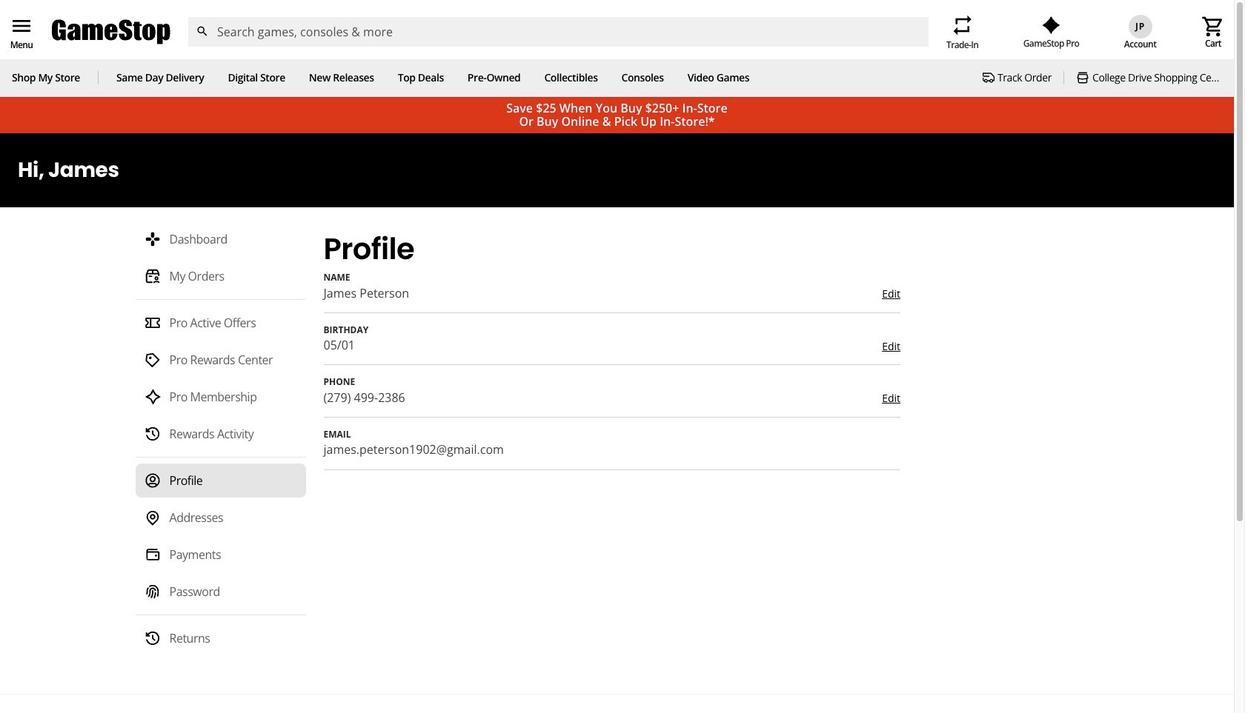 Task type: describe. For each thing, give the bounding box(es) containing it.
payments icon image
[[144, 547, 160, 563]]

pro membership icon image
[[144, 389, 160, 406]]

gamestop pro icon image
[[1042, 16, 1061, 34]]

dashboard icon image
[[144, 231, 160, 248]]



Task type: locate. For each thing, give the bounding box(es) containing it.
returns icon image
[[144, 631, 160, 647]]

gamestop image
[[52, 18, 170, 46]]

addresses icon image
[[144, 510, 160, 526]]

my orders icon image
[[144, 268, 160, 285]]

Search games, consoles & more search field
[[217, 17, 902, 47]]

profile icon image
[[144, 473, 160, 489]]

password icon image
[[144, 584, 160, 600]]

pro rewards center icon image
[[144, 352, 160, 369]]

pro active offers icon image
[[144, 315, 160, 331]]

rewards activity icon image
[[144, 426, 160, 443]]

None search field
[[188, 17, 929, 47]]



